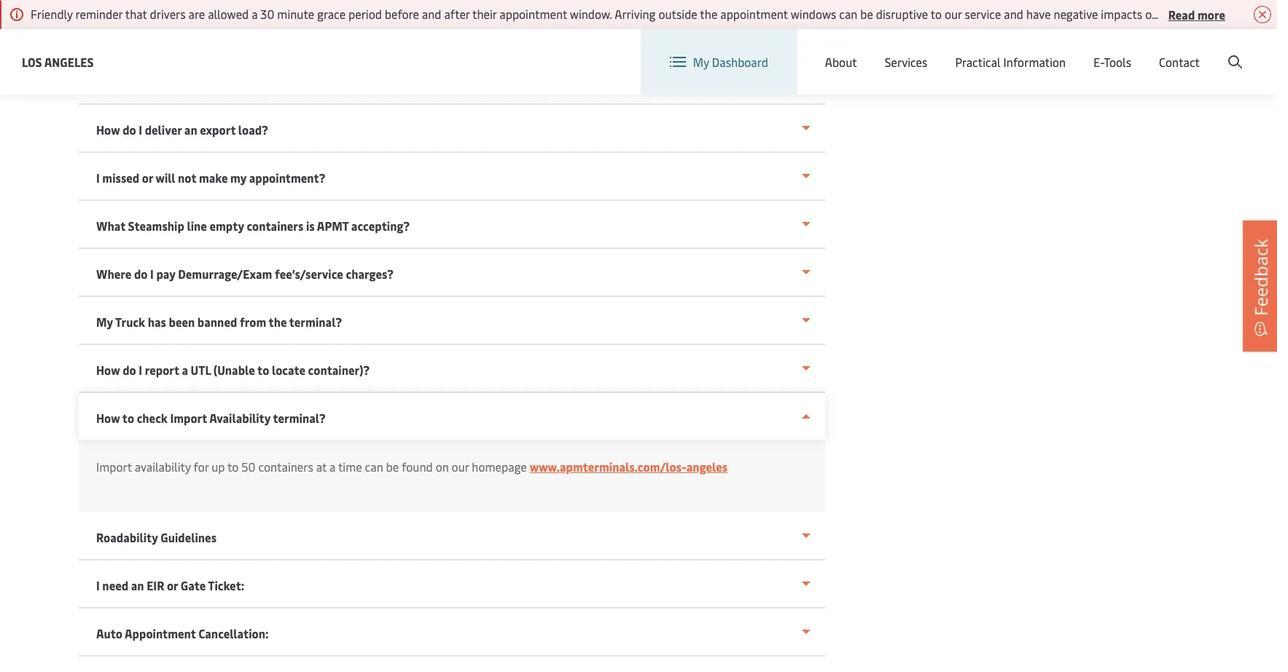 Task type: locate. For each thing, give the bounding box(es) containing it.
my inside my truck has been banned from the terminal? dropdown button
[[96, 314, 113, 330]]

be left disruptive
[[860, 6, 873, 22]]

my for my truck has been banned from the terminal?
[[96, 314, 113, 330]]

1 vertical spatial do
[[134, 266, 148, 282]]

0 horizontal spatial be
[[386, 459, 399, 475]]

truck
[[115, 314, 145, 330]]

0 horizontal spatial a
[[182, 362, 188, 378]]

how
[[96, 122, 120, 138], [96, 362, 120, 378], [96, 410, 120, 426]]

impacts
[[1101, 6, 1142, 22]]

to right up
[[227, 459, 239, 475]]

1 vertical spatial an
[[131, 578, 144, 594]]

can right time
[[365, 459, 383, 475]]

accepting?
[[351, 218, 410, 234]]

an inside dropdown button
[[131, 578, 144, 594]]

windows
[[791, 6, 836, 22]]

how do i report a utl (unable to locate container)? button
[[79, 346, 825, 394]]

1 vertical spatial our
[[452, 459, 469, 475]]

about
[[825, 54, 857, 70]]

on right found
[[436, 459, 449, 475]]

how inside dropdown button
[[96, 122, 120, 138]]

how down the truck
[[96, 362, 120, 378]]

terminal? down the locate in the left of the page
[[273, 410, 326, 426]]

2 vertical spatial do
[[123, 362, 136, 378]]

0 vertical spatial a
[[252, 6, 258, 22]]

1 vertical spatial or
[[167, 578, 178, 594]]

terminal? down fee's/service
[[289, 314, 342, 330]]

los
[[22, 54, 42, 70]]

appointment right the their
[[500, 6, 567, 22]]

0 horizontal spatial the
[[269, 314, 287, 330]]

0 horizontal spatial on
[[436, 459, 449, 475]]

do left deliver
[[123, 122, 136, 138]]

can right windows
[[839, 6, 858, 22]]

drivers left are
[[150, 6, 186, 22]]

containers left the at
[[258, 459, 313, 475]]

do left pay
[[134, 266, 148, 282]]

pay
[[156, 266, 175, 282]]

0 vertical spatial how
[[96, 122, 120, 138]]

1 horizontal spatial be
[[860, 6, 873, 22]]

0 horizontal spatial our
[[452, 459, 469, 475]]

i need an eir or gate ticket: button
[[79, 561, 825, 609]]

do inside dropdown button
[[123, 122, 136, 138]]

e-tools button
[[1094, 29, 1131, 95]]

1 horizontal spatial our
[[945, 6, 962, 22]]

to right disruptive
[[931, 6, 942, 22]]

an left eir in the bottom left of the page
[[131, 578, 144, 594]]

dashboard
[[712, 54, 768, 70]]

www.apmterminals.com/los-
[[530, 459, 686, 475]]

where
[[96, 266, 131, 282]]

report
[[145, 362, 179, 378]]

1 how from the top
[[96, 122, 120, 138]]

up
[[212, 459, 225, 475]]

be left found
[[386, 459, 399, 475]]

containers left "is"
[[247, 218, 304, 234]]

friendly
[[31, 6, 73, 22]]

and left after
[[422, 6, 441, 22]]

global
[[996, 43, 1030, 59]]

1 vertical spatial my
[[96, 314, 113, 330]]

switch location button
[[844, 42, 949, 58]]

or inside the i missed or will not make my appointment? dropdown button
[[142, 170, 153, 186]]

practical information
[[955, 54, 1066, 70]]

i left pay
[[150, 266, 154, 282]]

an left the export
[[184, 122, 197, 138]]

2 and from the left
[[1004, 6, 1023, 22]]

appointment up dashboard
[[720, 6, 788, 22]]

how left check at the bottom left
[[96, 410, 120, 426]]

location
[[904, 42, 949, 58]]

how for how do i report a utl (unable to locate container)?
[[96, 362, 120, 378]]

do for deliver
[[123, 122, 136, 138]]

los angeles
[[22, 54, 94, 70]]

1 horizontal spatial and
[[1004, 6, 1023, 22]]

global menu button
[[964, 29, 1077, 73]]

appointment
[[500, 6, 567, 22], [720, 6, 788, 22]]

i left missed
[[96, 170, 100, 186]]

is
[[306, 218, 315, 234]]

0 horizontal spatial an
[[131, 578, 144, 594]]

feedback
[[1249, 239, 1273, 316]]

the right outside
[[700, 6, 718, 22]]

read more
[[1168, 6, 1225, 22]]

1 horizontal spatial drivers
[[1161, 6, 1197, 22]]

my left the truck
[[96, 314, 113, 330]]

0 horizontal spatial or
[[142, 170, 153, 186]]

a left the 30
[[252, 6, 258, 22]]

0 vertical spatial containers
[[247, 218, 304, 234]]

or left will
[[142, 170, 153, 186]]

1 vertical spatial a
[[182, 362, 188, 378]]

or
[[142, 170, 153, 186], [167, 578, 178, 594]]

account
[[1206, 43, 1249, 59]]

and left have on the top right of page
[[1004, 6, 1023, 22]]

my for my dashboard
[[693, 54, 709, 70]]

been
[[169, 314, 195, 330]]

0 vertical spatial do
[[123, 122, 136, 138]]

at
[[316, 459, 327, 475]]

disruptive
[[876, 6, 928, 22]]

2 vertical spatial how
[[96, 410, 120, 426]]

can
[[839, 6, 858, 22], [365, 459, 383, 475]]

0 vertical spatial or
[[142, 170, 153, 186]]

availability
[[135, 459, 191, 475]]

practical information button
[[955, 29, 1066, 95]]

0 horizontal spatial and
[[422, 6, 441, 22]]

drivers
[[150, 6, 186, 22], [1161, 6, 1197, 22]]

1 horizontal spatial an
[[184, 122, 197, 138]]

tools
[[1104, 54, 1131, 70]]

1 horizontal spatial import
[[170, 410, 207, 426]]

practical
[[955, 54, 1001, 70]]

0 vertical spatial can
[[839, 6, 858, 22]]

auto
[[96, 626, 122, 642]]

0 horizontal spatial my
[[96, 314, 113, 330]]

feedback button
[[1243, 220, 1277, 352]]

2 how from the top
[[96, 362, 120, 378]]

drivers left 'who'
[[1161, 6, 1197, 22]]

our left homepage
[[452, 459, 469, 475]]

0 horizontal spatial can
[[365, 459, 383, 475]]

import left availability
[[96, 459, 132, 475]]

0 horizontal spatial drivers
[[150, 6, 186, 22]]

window.
[[570, 6, 612, 22]]

how up missed
[[96, 122, 120, 138]]

what steamship line empty containers is apmt accepting?
[[96, 218, 410, 234]]

our
[[945, 6, 962, 22], [452, 459, 469, 475]]

my dashboard button
[[670, 29, 768, 95]]

1 vertical spatial containers
[[258, 459, 313, 475]]

or right eir in the bottom left of the page
[[167, 578, 178, 594]]

0 vertical spatial import
[[170, 410, 207, 426]]

more
[[1198, 6, 1225, 22]]

terminal?
[[289, 314, 342, 330], [273, 410, 326, 426]]

do for report
[[123, 362, 136, 378]]

availability
[[209, 410, 271, 426]]

outside
[[659, 6, 697, 22]]

2 drivers from the left
[[1161, 6, 1197, 22]]

0 horizontal spatial import
[[96, 459, 132, 475]]

my left dashboard
[[693, 54, 709, 70]]

on left the t
[[1257, 6, 1271, 22]]

i left report
[[139, 362, 142, 378]]

0 vertical spatial our
[[945, 6, 962, 22]]

1 horizontal spatial appointment
[[720, 6, 788, 22]]

my
[[230, 170, 247, 186]]

containers inside dropdown button
[[247, 218, 304, 234]]

1 vertical spatial the
[[269, 314, 287, 330]]

have
[[1026, 6, 1051, 22]]

0 vertical spatial terminal?
[[289, 314, 342, 330]]

a
[[252, 6, 258, 22], [182, 362, 188, 378], [330, 459, 336, 475]]

i inside dropdown button
[[139, 122, 142, 138]]

our left service
[[945, 6, 962, 22]]

my inside my dashboard popup button
[[693, 54, 709, 70]]

1 vertical spatial import
[[96, 459, 132, 475]]

export
[[200, 122, 236, 138]]

before
[[385, 6, 419, 22]]

on
[[1145, 6, 1158, 22], [1257, 6, 1271, 22], [436, 459, 449, 475]]

1 horizontal spatial or
[[167, 578, 178, 594]]

do left report
[[123, 362, 136, 378]]

the right from
[[269, 314, 287, 330]]

3 how from the top
[[96, 410, 120, 426]]

i need an eir or gate ticket:
[[96, 578, 244, 594]]

where do i pay demurrage/exam fee's/service charges?
[[96, 266, 394, 282]]

1 horizontal spatial the
[[700, 6, 718, 22]]

1 vertical spatial be
[[386, 459, 399, 475]]

what
[[96, 218, 125, 234]]

import right check at the bottom left
[[170, 410, 207, 426]]

i left deliver
[[139, 122, 142, 138]]

1 horizontal spatial can
[[839, 6, 858, 22]]

and
[[422, 6, 441, 22], [1004, 6, 1023, 22]]

friendly reminder that drivers are allowed a 30 minute grace period before and after their appointment window. arriving outside the appointment windows can be disruptive to our service and have negative impacts on drivers who arrive on t
[[31, 6, 1277, 22]]

the
[[700, 6, 718, 22], [269, 314, 287, 330]]

container)?
[[308, 362, 370, 378]]

0 vertical spatial an
[[184, 122, 197, 138]]

reminder
[[76, 6, 123, 22]]

on left "read"
[[1145, 6, 1158, 22]]

0 horizontal spatial appointment
[[500, 6, 567, 22]]

1 horizontal spatial on
[[1145, 6, 1158, 22]]

a right the at
[[330, 459, 336, 475]]

1 appointment from the left
[[500, 6, 567, 22]]

the inside dropdown button
[[269, 314, 287, 330]]

contact
[[1159, 54, 1200, 70]]

1 vertical spatial how
[[96, 362, 120, 378]]

a left utl on the left bottom of the page
[[182, 362, 188, 378]]

how do i deliver an export load?
[[96, 122, 268, 138]]

has
[[148, 314, 166, 330]]

2 vertical spatial a
[[330, 459, 336, 475]]

e-
[[1094, 54, 1104, 70]]

0 vertical spatial my
[[693, 54, 709, 70]]

50
[[241, 459, 255, 475]]

1 horizontal spatial my
[[693, 54, 709, 70]]

e-tools
[[1094, 54, 1131, 70]]



Task type: vqa. For each thing, say whether or not it's contained in the screenshot.
SERVICE
yes



Task type: describe. For each thing, give the bounding box(es) containing it.
cancellation:
[[198, 626, 269, 642]]

0 vertical spatial the
[[700, 6, 718, 22]]

homepage
[[472, 459, 527, 475]]

time
[[338, 459, 362, 475]]

i left need
[[96, 578, 100, 594]]

i for pay
[[150, 266, 154, 282]]

utl
[[191, 362, 211, 378]]

1 horizontal spatial a
[[252, 6, 258, 22]]

create
[[1170, 43, 1204, 59]]

/
[[1162, 43, 1167, 59]]

roadability guidelines button
[[79, 513, 825, 561]]

2 horizontal spatial a
[[330, 459, 336, 475]]

2 horizontal spatial on
[[1257, 6, 1271, 22]]

load?
[[238, 122, 268, 138]]

make
[[199, 170, 228, 186]]

where do i pay demurrage/exam fee's/service charges? button
[[79, 249, 825, 297]]

how to check import availability terminal?
[[96, 410, 326, 426]]

angeles
[[686, 459, 728, 475]]

minute
[[277, 6, 314, 22]]

global menu
[[996, 43, 1062, 59]]

found
[[402, 459, 433, 475]]

i missed or will not make my appointment?
[[96, 170, 325, 186]]

arrive
[[1225, 6, 1255, 22]]

my truck has been banned from the terminal?
[[96, 314, 342, 330]]

check
[[137, 410, 168, 426]]

angeles
[[44, 54, 94, 70]]

2 appointment from the left
[[720, 6, 788, 22]]

my dashboard
[[693, 54, 768, 70]]

after
[[444, 6, 470, 22]]

from
[[240, 314, 266, 330]]

login
[[1132, 43, 1160, 59]]

switch location
[[867, 42, 949, 58]]

www.apmterminals.com/los-angeles link
[[530, 459, 728, 475]]

missed
[[102, 170, 139, 186]]

ticket:
[[208, 578, 244, 594]]

empty
[[210, 218, 244, 234]]

auto appointment cancellation:
[[96, 626, 269, 642]]

roadability
[[96, 530, 158, 546]]

about button
[[825, 29, 857, 95]]

or inside i need an eir or gate ticket: dropdown button
[[167, 578, 178, 594]]

fee's/service
[[275, 266, 343, 282]]

period
[[348, 6, 382, 22]]

los angeles link
[[22, 53, 94, 71]]

read
[[1168, 6, 1195, 22]]

import availability for up to 50 containers at a time can be found on our homepage www.apmterminals.com/los-angeles
[[96, 459, 728, 475]]

demurrage/exam
[[178, 266, 272, 282]]

to left the locate in the left of the page
[[257, 362, 269, 378]]

arriving
[[615, 6, 656, 22]]

i for report
[[139, 362, 142, 378]]

how to check import availability terminal? button
[[79, 394, 825, 440]]

to left check at the bottom left
[[122, 410, 134, 426]]

line
[[187, 218, 207, 234]]

how do i report a utl (unable to locate container)?
[[96, 362, 370, 378]]

gate
[[181, 578, 206, 594]]

import inside dropdown button
[[170, 410, 207, 426]]

1 drivers from the left
[[150, 6, 186, 22]]

how for how do i deliver an export load?
[[96, 122, 120, 138]]

do for pay
[[134, 266, 148, 282]]

guidelines
[[161, 530, 216, 546]]

their
[[472, 6, 497, 22]]

grace
[[317, 6, 346, 22]]

service
[[965, 6, 1001, 22]]

for
[[194, 459, 209, 475]]

will
[[156, 170, 175, 186]]

eir
[[147, 578, 164, 594]]

read more button
[[1168, 5, 1225, 23]]

allowed
[[208, 6, 249, 22]]

appointment?
[[249, 170, 325, 186]]

login / create account link
[[1105, 29, 1249, 72]]

services button
[[885, 29, 927, 95]]

that
[[125, 6, 147, 22]]

switch
[[867, 42, 902, 58]]

a inside dropdown button
[[182, 362, 188, 378]]

an inside dropdown button
[[184, 122, 197, 138]]

services
[[885, 54, 927, 70]]

how for how to check import availability terminal?
[[96, 410, 120, 426]]

auto appointment cancellation: button
[[79, 609, 825, 658]]

1 and from the left
[[422, 6, 441, 22]]

charges?
[[346, 266, 394, 282]]

30
[[260, 6, 274, 22]]

1 vertical spatial can
[[365, 459, 383, 475]]

who
[[1200, 6, 1222, 22]]

information
[[1003, 54, 1066, 70]]

1 vertical spatial terminal?
[[273, 410, 326, 426]]

my truck has been banned from the terminal? button
[[79, 297, 825, 346]]

i for deliver
[[139, 122, 142, 138]]

banned
[[197, 314, 237, 330]]

login / create account
[[1132, 43, 1249, 59]]

0 vertical spatial be
[[860, 6, 873, 22]]

deliver
[[145, 122, 182, 138]]

contact button
[[1159, 29, 1200, 95]]

close alert image
[[1254, 6, 1271, 23]]

need
[[102, 578, 128, 594]]



